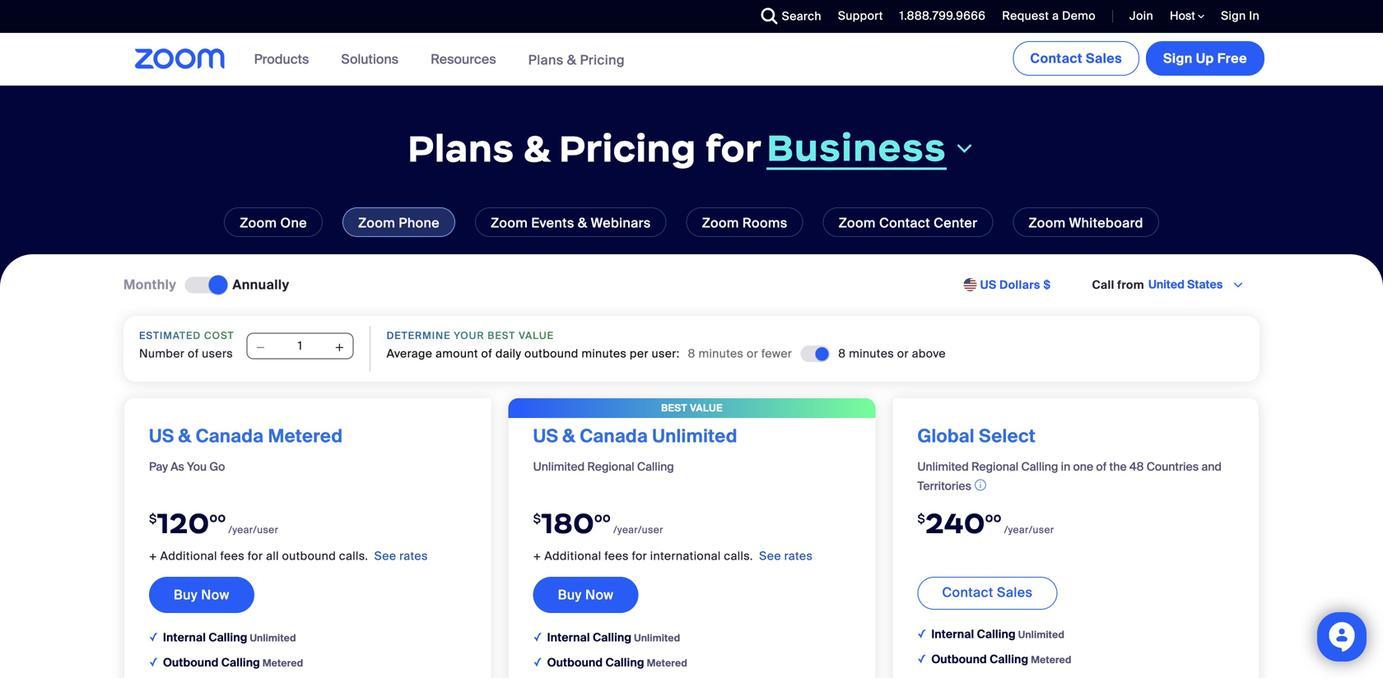 Task type: locate. For each thing, give the bounding box(es) containing it.
/year/user inside $ 180 00 /year/user
[[613, 524, 664, 536]]

0 horizontal spatial fees
[[220, 549, 245, 564]]

cost
[[204, 329, 234, 342]]

1 horizontal spatial calls.
[[724, 549, 753, 564]]

1 buy now from the left
[[174, 587, 230, 604]]

/year/user for 240
[[1004, 524, 1054, 536]]

1 horizontal spatial for
[[632, 549, 647, 564]]

plans inside product information navigation
[[528, 51, 564, 69]]

zoom events & webinars
[[491, 214, 651, 232]]

2 zoom from the left
[[358, 214, 395, 232]]

additional down 120
[[160, 549, 217, 564]]

us left dollars
[[980, 277, 997, 293]]

contact sales down $ 240 00 /year/user
[[942, 584, 1033, 601]]

2 + from the left
[[533, 549, 541, 564]]

1 horizontal spatial canada
[[580, 425, 648, 448]]

zoom down business
[[839, 214, 876, 232]]

0 horizontal spatial sales
[[997, 584, 1033, 601]]

2 additional from the left
[[545, 549, 601, 564]]

contact sales link down $ 240 00 /year/user
[[918, 577, 1058, 610]]

0 horizontal spatial internal
[[163, 630, 206, 645]]

pricing
[[580, 51, 625, 69], [559, 125, 696, 172]]

0 horizontal spatial buy now
[[174, 587, 230, 604]]

2 canada from the left
[[580, 425, 648, 448]]

0 horizontal spatial internal calling unlimited
[[163, 630, 296, 645]]

5 zoom from the left
[[839, 214, 876, 232]]

in
[[1061, 459, 1071, 475]]

of left users
[[188, 346, 199, 361]]

buy now down $ 180 00 /year/user
[[558, 587, 614, 604]]

buy now link down $ 180 00 /year/user
[[533, 577, 638, 613]]

of left daily
[[481, 346, 492, 361]]

pay
[[149, 459, 168, 475]]

3 minutes from the left
[[849, 346, 894, 361]]

internal
[[932, 627, 974, 642], [163, 630, 206, 645], [547, 630, 590, 645]]

00 for 120
[[210, 512, 226, 525]]

for left all
[[248, 549, 263, 564]]

best
[[488, 329, 516, 342], [661, 402, 688, 414]]

us up pay
[[149, 425, 174, 448]]

1 buy now link from the left
[[149, 577, 254, 613]]

3 00 from the left
[[985, 512, 1002, 525]]

calls.
[[339, 549, 368, 564], [724, 549, 753, 564]]

contact inside tabs of zoom services tab list
[[879, 214, 930, 232]]

1 horizontal spatial +
[[533, 549, 541, 564]]

2 /year/user from the left
[[613, 524, 664, 536]]

$ 120 00 /year/user
[[149, 505, 279, 541]]

average amount of daily outbound minutes per user:8 minutes or fewer element
[[688, 346, 792, 362]]

rates
[[399, 549, 428, 564], [784, 549, 813, 564]]

show options image
[[1232, 279, 1245, 292]]

1 horizontal spatial outbound
[[547, 655, 603, 671]]

buy now for 180
[[558, 587, 614, 604]]

contact sales
[[1030, 50, 1122, 67], [942, 584, 1033, 601]]

2 fees from the left
[[605, 549, 629, 564]]

00 down info outline icon
[[985, 512, 1002, 525]]

1 horizontal spatial outbound calling metered
[[547, 655, 687, 671]]

4 zoom from the left
[[702, 214, 739, 232]]

2 horizontal spatial us
[[980, 277, 997, 293]]

1 horizontal spatial internal
[[547, 630, 590, 645]]

+ down 120
[[149, 549, 157, 564]]

for left international
[[632, 549, 647, 564]]

2 8 from the left
[[838, 346, 846, 361]]

1 + from the left
[[149, 549, 157, 564]]

contact down 240
[[942, 584, 994, 601]]

or
[[747, 346, 758, 361], [897, 346, 909, 361]]

1 horizontal spatial fees
[[605, 549, 629, 564]]

1 zoom from the left
[[240, 214, 277, 232]]

0 horizontal spatial buy now link
[[149, 577, 254, 613]]

2 buy now link from the left
[[533, 577, 638, 613]]

0 horizontal spatial see rates link
[[374, 549, 428, 564]]

1 horizontal spatial internal calling unlimited
[[547, 630, 680, 645]]

0 horizontal spatial minutes
[[582, 346, 627, 361]]

1 see from the left
[[374, 549, 396, 564]]

best up us & canada unlimited
[[661, 402, 688, 414]]

sign for sign up free
[[1163, 50, 1193, 67]]

1 horizontal spatial 8
[[838, 346, 846, 361]]

/year/user up + additional fees for international calls. see rates at the bottom of the page
[[613, 524, 664, 536]]

1 horizontal spatial best
[[661, 402, 688, 414]]

0 vertical spatial contact sales
[[1030, 50, 1122, 67]]

0 horizontal spatial sign
[[1163, 50, 1193, 67]]

metered for us & canada unlimited
[[647, 657, 687, 670]]

2 horizontal spatial outbound calling metered
[[932, 652, 1072, 667]]

1 horizontal spatial now
[[585, 587, 614, 604]]

$ inside $ 120 00 /year/user
[[149, 511, 157, 526]]

user:
[[652, 346, 680, 361]]

additional for 180
[[545, 549, 601, 564]]

buy down 180
[[558, 587, 582, 604]]

zoom for zoom one
[[240, 214, 277, 232]]

unlimited
[[652, 425, 738, 448], [533, 459, 585, 475], [918, 459, 969, 475], [1018, 629, 1065, 641], [250, 632, 296, 645], [634, 632, 680, 645]]

join link
[[1117, 0, 1158, 33], [1130, 8, 1154, 23]]

1 horizontal spatial plans
[[528, 51, 564, 69]]

sign inside button
[[1163, 50, 1193, 67]]

1 vertical spatial plans
[[408, 125, 514, 172]]

0 horizontal spatial 8
[[688, 346, 696, 361]]

0 vertical spatial best
[[488, 329, 516, 342]]

minutes left above
[[849, 346, 894, 361]]

canada up unlimited regional calling
[[580, 425, 648, 448]]

1 fees from the left
[[220, 549, 245, 564]]

join link up meetings navigation
[[1130, 8, 1154, 23]]

contact sales inside meetings navigation
[[1030, 50, 1122, 67]]

pricing inside product information navigation
[[580, 51, 625, 69]]

6 zoom from the left
[[1029, 214, 1066, 232]]

1 or from the left
[[747, 346, 758, 361]]

product information navigation
[[242, 33, 637, 87]]

regional down us & canada unlimited
[[587, 459, 634, 475]]

1 buy from the left
[[174, 587, 198, 604]]

plans for plans & pricing
[[528, 51, 564, 69]]

or left fewer
[[747, 346, 758, 361]]

metered for global select
[[1031, 654, 1072, 666]]

8 minutes or fewer
[[688, 346, 792, 361]]

support link
[[826, 0, 887, 33], [838, 8, 883, 23]]

1 8 from the left
[[688, 346, 696, 361]]

or left above
[[897, 346, 909, 361]]

0 horizontal spatial /year/user
[[228, 524, 279, 536]]

0 horizontal spatial see
[[374, 549, 396, 564]]

unlimited inside "unlimited regional calling in one of the 48 countries and territories"
[[918, 459, 969, 475]]

contact down a
[[1030, 50, 1083, 67]]

see rates link for 120
[[374, 549, 428, 564]]

1 canada from the left
[[196, 425, 264, 448]]

0 horizontal spatial rates
[[399, 549, 428, 564]]

3 /year/user from the left
[[1004, 524, 1054, 536]]

0 horizontal spatial us
[[149, 425, 174, 448]]

up
[[1196, 50, 1214, 67]]

&
[[567, 51, 577, 69], [523, 125, 550, 172], [578, 214, 588, 232], [178, 425, 191, 448], [563, 425, 576, 448]]

zoom left one
[[240, 214, 277, 232]]

main content
[[0, 33, 1383, 678]]

1 vertical spatial best
[[661, 402, 688, 414]]

zoom left whiteboard
[[1029, 214, 1066, 232]]

regional up info outline icon
[[972, 459, 1019, 475]]

/year/user inside $ 120 00 /year/user
[[228, 524, 279, 536]]

0 horizontal spatial value
[[519, 329, 554, 342]]

1 vertical spatial sign
[[1163, 50, 1193, 67]]

contact sales down demo
[[1030, 50, 1122, 67]]

additional for 120
[[160, 549, 217, 564]]

1 horizontal spatial /year/user
[[613, 524, 664, 536]]

1 regional from the left
[[587, 459, 634, 475]]

buy now link
[[149, 577, 254, 613], [533, 577, 638, 613]]

1 00 from the left
[[210, 512, 226, 525]]

dollars
[[1000, 277, 1041, 293]]

1 vertical spatial pricing
[[559, 125, 696, 172]]

main content containing business
[[0, 33, 1383, 678]]

us inside dropdown button
[[980, 277, 997, 293]]

1 horizontal spatial regional
[[972, 459, 1019, 475]]

zoom left phone
[[358, 214, 395, 232]]

0 horizontal spatial regional
[[587, 459, 634, 475]]

$ for 180
[[533, 511, 541, 526]]

zoom left events
[[491, 214, 528, 232]]

1 horizontal spatial 00
[[595, 512, 611, 525]]

canada
[[196, 425, 264, 448], [580, 425, 648, 448]]

undefined 1 decrease image
[[255, 340, 267, 356]]

pricing for plans & pricing for
[[559, 125, 696, 172]]

1 horizontal spatial or
[[897, 346, 909, 361]]

/year/user for 120
[[228, 524, 279, 536]]

contact sales link down demo
[[1013, 41, 1140, 76]]

1 horizontal spatial rates
[[784, 549, 813, 564]]

canada for 120
[[196, 425, 264, 448]]

host button
[[1170, 8, 1205, 24]]

1 horizontal spatial buy now
[[558, 587, 614, 604]]

2 horizontal spatial 00
[[985, 512, 1002, 525]]

products button
[[254, 33, 317, 86]]

0 horizontal spatial outbound calling metered
[[163, 655, 303, 671]]

fees down $ 120 00 /year/user
[[220, 549, 245, 564]]

1 horizontal spatial of
[[481, 346, 492, 361]]

2 horizontal spatial for
[[705, 125, 762, 172]]

value up "average amount of daily outbound minutes per user:"
[[519, 329, 554, 342]]

1 horizontal spatial sales
[[1086, 50, 1122, 67]]

$240 per year per user element
[[918, 496, 1234, 548]]

8 for 8 minutes or fewer
[[688, 346, 696, 361]]

2 or from the left
[[897, 346, 909, 361]]

as
[[171, 459, 184, 475]]

best up daily
[[488, 329, 516, 342]]

1.888.799.9666 button
[[887, 0, 990, 33], [900, 8, 986, 23]]

$ inside $ 240 00 /year/user
[[918, 511, 926, 526]]

buy now down $ 120 00 /year/user
[[174, 587, 230, 604]]

1 horizontal spatial value
[[690, 402, 723, 414]]

0 horizontal spatial +
[[149, 549, 157, 564]]

0 horizontal spatial buy
[[174, 587, 198, 604]]

0 horizontal spatial outbound
[[282, 549, 336, 564]]

countries
[[1147, 459, 1199, 475]]

now
[[201, 587, 230, 604], [585, 587, 614, 604]]

00 for 180
[[595, 512, 611, 525]]

contact left center
[[879, 214, 930, 232]]

additional down 180
[[545, 549, 601, 564]]

contact sales link
[[1013, 41, 1140, 76], [918, 577, 1058, 610]]

sign for sign in
[[1221, 8, 1246, 23]]

1 additional from the left
[[160, 549, 217, 564]]

minutes for 8 minutes or fewer
[[699, 346, 744, 361]]

0 vertical spatial sales
[[1086, 50, 1122, 67]]

pricing for plans & pricing
[[580, 51, 625, 69]]

sales
[[1086, 50, 1122, 67], [997, 584, 1033, 601]]

00 inside $ 120 00 /year/user
[[210, 512, 226, 525]]

sign left up
[[1163, 50, 1193, 67]]

2 minutes from the left
[[699, 346, 744, 361]]

demo
[[1062, 8, 1096, 23]]

internal for 120
[[163, 630, 206, 645]]

info outline image
[[975, 477, 986, 494]]

outbound down "$120 per year per user" element on the left of the page
[[282, 549, 336, 564]]

regional inside "unlimited regional calling in one of the 48 countries and territories"
[[972, 459, 1019, 475]]

0 vertical spatial contact
[[1030, 50, 1083, 67]]

calls. down "$120 per year per user" element on the left of the page
[[339, 549, 368, 564]]

minutes left per
[[582, 346, 627, 361]]

0 horizontal spatial additional
[[160, 549, 217, 564]]

1 horizontal spatial additional
[[545, 549, 601, 564]]

2 see rates link from the left
[[759, 549, 813, 564]]

fees
[[220, 549, 245, 564], [605, 549, 629, 564]]

0 vertical spatial contact sales link
[[1013, 41, 1140, 76]]

8 right fewer
[[838, 346, 846, 361]]

0 vertical spatial value
[[519, 329, 554, 342]]

1 see rates link from the left
[[374, 549, 428, 564]]

us up unlimited regional calling
[[533, 425, 558, 448]]

value
[[519, 329, 554, 342], [690, 402, 723, 414]]

0 horizontal spatial outbound
[[163, 655, 219, 671]]

0 horizontal spatial 00
[[210, 512, 226, 525]]

zoom whiteboard
[[1029, 214, 1144, 232]]

0 horizontal spatial of
[[188, 346, 199, 361]]

plans inside 'main content'
[[408, 125, 514, 172]]

0 horizontal spatial now
[[201, 587, 230, 604]]

0 horizontal spatial canada
[[196, 425, 264, 448]]

+ down 180
[[533, 549, 541, 564]]

1 horizontal spatial contact
[[942, 584, 994, 601]]

free
[[1218, 50, 1247, 67]]

us dollars $
[[980, 277, 1051, 293]]

00 for 240
[[985, 512, 1002, 525]]

buy now
[[174, 587, 230, 604], [558, 587, 614, 604]]

center
[[934, 214, 978, 232]]

buy now link for 120
[[149, 577, 254, 613]]

request a demo
[[1002, 8, 1096, 23]]

zoom logo image
[[135, 49, 225, 69]]

for up zoom rooms
[[705, 125, 762, 172]]

1 horizontal spatial buy now link
[[533, 577, 638, 613]]

1 horizontal spatial sign
[[1221, 8, 1246, 23]]

pricing inside 'main content'
[[559, 125, 696, 172]]

1 horizontal spatial see rates link
[[759, 549, 813, 564]]

$120 per year per user element
[[149, 496, 467, 548]]

1 /year/user from the left
[[228, 524, 279, 536]]

sign up free
[[1163, 50, 1247, 67]]

see
[[374, 549, 396, 564], [759, 549, 781, 564]]

estimated
[[139, 329, 201, 342]]

00 down go
[[210, 512, 226, 525]]

2 horizontal spatial contact
[[1030, 50, 1083, 67]]

contact sales inside 'main content'
[[942, 584, 1033, 601]]

1 rates from the left
[[399, 549, 428, 564]]

sign left the in
[[1221, 8, 1246, 23]]

plans
[[528, 51, 564, 69], [408, 125, 514, 172]]

2 buy now from the left
[[558, 587, 614, 604]]

$180 per year per user element
[[533, 496, 851, 548]]

zoom left rooms
[[702, 214, 739, 232]]

fees down $ 180 00 /year/user
[[605, 549, 629, 564]]

+ for 180
[[533, 549, 541, 564]]

now down $ 120 00 /year/user
[[201, 587, 230, 604]]

canada up go
[[196, 425, 264, 448]]

2 buy from the left
[[558, 587, 582, 604]]

0 vertical spatial outbound
[[525, 346, 579, 361]]

$ for 120
[[149, 511, 157, 526]]

sign in
[[1221, 8, 1260, 23]]

8 right user:
[[688, 346, 696, 361]]

request
[[1002, 8, 1049, 23]]

sales down demo
[[1086, 50, 1122, 67]]

of left the
[[1096, 459, 1107, 475]]

0 horizontal spatial best
[[488, 329, 516, 342]]

outbound calling metered
[[932, 652, 1072, 667], [163, 655, 303, 671], [547, 655, 687, 671]]

us dollars $ button
[[980, 277, 1051, 293]]

0 vertical spatial pricing
[[580, 51, 625, 69]]

sign
[[1221, 8, 1246, 23], [1163, 50, 1193, 67]]

0 horizontal spatial for
[[248, 549, 263, 564]]

plans for plans & pricing for
[[408, 125, 514, 172]]

2 horizontal spatial minutes
[[849, 346, 894, 361]]

0 horizontal spatial or
[[747, 346, 758, 361]]

and
[[1202, 459, 1222, 475]]

$ for 240
[[918, 511, 926, 526]]

0 vertical spatial plans
[[528, 51, 564, 69]]

2 horizontal spatial internal calling unlimited
[[932, 627, 1065, 642]]

2 00 from the left
[[595, 512, 611, 525]]

0 horizontal spatial calls.
[[339, 549, 368, 564]]

$
[[1044, 277, 1051, 293], [149, 511, 157, 526], [533, 511, 541, 526], [918, 511, 926, 526]]

fees for 120
[[220, 549, 245, 564]]

0 vertical spatial sign
[[1221, 8, 1246, 23]]

sales down $ 240 00 /year/user
[[997, 584, 1033, 601]]

1 horizontal spatial minutes
[[699, 346, 744, 361]]

contact sales link inside meetings navigation
[[1013, 41, 1140, 76]]

sign up free button
[[1146, 41, 1265, 76]]

contact
[[1030, 50, 1083, 67], [879, 214, 930, 232], [942, 584, 994, 601]]

down image
[[953, 139, 976, 159]]

3 zoom from the left
[[491, 214, 528, 232]]

/year/user inside $ 240 00 /year/user
[[1004, 524, 1054, 536]]

zoom
[[240, 214, 277, 232], [358, 214, 395, 232], [491, 214, 528, 232], [702, 214, 739, 232], [839, 214, 876, 232], [1029, 214, 1066, 232]]

1 calls. from the left
[[339, 549, 368, 564]]

1 horizontal spatial buy
[[558, 587, 582, 604]]

above
[[912, 346, 946, 361]]

of
[[188, 346, 199, 361], [481, 346, 492, 361], [1096, 459, 1107, 475]]

banner
[[115, 33, 1268, 87]]

outbound right daily
[[525, 346, 579, 361]]

1 vertical spatial contact
[[879, 214, 930, 232]]

0 horizontal spatial plans
[[408, 125, 514, 172]]

48
[[1130, 459, 1144, 475]]

& for metered
[[178, 425, 191, 448]]

average
[[387, 346, 433, 361]]

2 regional from the left
[[972, 459, 1019, 475]]

support
[[838, 8, 883, 23]]

00 inside $ 180 00 /year/user
[[595, 512, 611, 525]]

1 vertical spatial sales
[[997, 584, 1033, 601]]

00 down unlimited regional calling
[[595, 512, 611, 525]]

0 horizontal spatial contact
[[879, 214, 930, 232]]

value down average amount of daily outbound minutes per user:8 minutes or fewer element
[[690, 402, 723, 414]]

estimated cost number of users
[[139, 329, 234, 361]]

1 horizontal spatial outbound
[[525, 346, 579, 361]]

now down $ 180 00 /year/user
[[585, 587, 614, 604]]

you
[[187, 459, 207, 475]]

/year/user down "unlimited regional calling in one of the 48 countries and territories"
[[1004, 524, 1054, 536]]

calls. right international
[[724, 549, 753, 564]]

1 horizontal spatial us
[[533, 425, 558, 448]]

2 vertical spatial contact
[[942, 584, 994, 601]]

regional
[[587, 459, 634, 475], [972, 459, 1019, 475]]

2 horizontal spatial /year/user
[[1004, 524, 1054, 536]]

see rates link for 180
[[759, 549, 813, 564]]

1 now from the left
[[201, 587, 230, 604]]

/year/user up all
[[228, 524, 279, 536]]

00
[[210, 512, 226, 525], [595, 512, 611, 525], [985, 512, 1002, 525]]

+ additional fees for all outbound calls. see rates
[[149, 549, 428, 564]]

minutes right user:
[[699, 346, 744, 361]]

1 horizontal spatial see
[[759, 549, 781, 564]]

buy now link down $ 120 00 /year/user
[[149, 577, 254, 613]]

2 horizontal spatial of
[[1096, 459, 1107, 475]]

buy down 120
[[174, 587, 198, 604]]

see rates link
[[374, 549, 428, 564], [759, 549, 813, 564]]

180
[[541, 505, 595, 541]]

1 vertical spatial contact sales
[[942, 584, 1033, 601]]

00 inside $ 240 00 /year/user
[[985, 512, 1002, 525]]

minutes for 8 minutes or above
[[849, 346, 894, 361]]

2 now from the left
[[585, 587, 614, 604]]

$ inside $ 180 00 /year/user
[[533, 511, 541, 526]]



Task type: describe. For each thing, give the bounding box(es) containing it.
2 horizontal spatial outbound
[[932, 652, 987, 667]]

120
[[157, 505, 210, 541]]

zoom one
[[240, 214, 307, 232]]

$ inside dropdown button
[[1044, 277, 1051, 293]]

average amount of daily outbound minutes per user:8 minutes or above element
[[838, 346, 946, 362]]

1 vertical spatial contact sales link
[[918, 577, 1058, 610]]

all
[[266, 549, 279, 564]]

sales inside 'main content'
[[997, 584, 1033, 601]]

call
[[1092, 277, 1115, 293]]

webinars
[[591, 214, 651, 232]]

now for 120
[[201, 587, 230, 604]]

phone
[[399, 214, 440, 232]]

canada for 180
[[580, 425, 648, 448]]

& inside product information navigation
[[567, 51, 577, 69]]

solutions button
[[341, 33, 406, 86]]

plans & pricing for
[[408, 125, 762, 172]]

banner containing contact sales
[[115, 33, 1268, 87]]

annually
[[232, 276, 289, 294]]

unlimited regional calling in one of the 48 countries and territories application
[[918, 459, 1234, 496]]

+ additional fees for international calls. see rates
[[533, 549, 813, 564]]

one
[[280, 214, 307, 232]]

zoom rooms
[[702, 214, 788, 232]]

unlimited regional calling
[[533, 459, 674, 475]]

unlimited regional calling in one of the 48 countries and territories
[[918, 459, 1222, 494]]

zoom contact center
[[839, 214, 978, 232]]

plans & pricing
[[528, 51, 625, 69]]

undefined 1 increase image
[[334, 340, 346, 356]]

amount
[[436, 346, 478, 361]]

host
[[1170, 8, 1198, 23]]

2 rates from the left
[[784, 549, 813, 564]]

fewer
[[762, 346, 792, 361]]

outbound for 180
[[547, 655, 603, 671]]

8 for 8 minutes or above
[[838, 346, 846, 361]]

now for 180
[[585, 587, 614, 604]]

for for + additional fees for international calls. see rates
[[632, 549, 647, 564]]

global
[[918, 425, 975, 448]]

calling inside "unlimited regional calling in one of the 48 countries and territories"
[[1021, 459, 1058, 475]]

or for fewer
[[747, 346, 758, 361]]

business button
[[767, 124, 976, 171]]

zoom for zoom rooms
[[702, 214, 739, 232]]

of inside "unlimited regional calling in one of the 48 countries and territories"
[[1096, 459, 1107, 475]]

1.888.799.9666
[[900, 8, 986, 23]]

determine your best value
[[387, 329, 554, 342]]

go
[[209, 459, 225, 475]]

resources button
[[431, 33, 504, 86]]

fees for 180
[[605, 549, 629, 564]]

internal calling unlimited for 180
[[547, 630, 680, 645]]

rooms
[[743, 214, 788, 232]]

join link left host
[[1117, 0, 1158, 33]]

global select
[[918, 425, 1036, 448]]

regional for unlimited regional calling
[[587, 459, 634, 475]]

2 see from the left
[[759, 549, 781, 564]]

& for unlimited
[[563, 425, 576, 448]]

per
[[630, 346, 649, 361]]

outbound for 120
[[163, 655, 219, 671]]

meetings navigation
[[1010, 33, 1268, 79]]

1 vertical spatial outbound
[[282, 549, 336, 564]]

zoom for zoom phone
[[358, 214, 395, 232]]

tabs of zoom services tab list
[[25, 207, 1359, 237]]

from
[[1118, 277, 1145, 293]]

solutions
[[341, 51, 399, 68]]

select
[[979, 425, 1036, 448]]

regional for unlimited regional calling in one of the 48 countries and territories
[[972, 459, 1019, 475]]

products
[[254, 51, 309, 68]]

one
[[1073, 459, 1094, 475]]

the
[[1110, 459, 1127, 475]]

us & canada unlimited
[[533, 425, 738, 448]]

us for 180
[[533, 425, 558, 448]]

search
[[782, 9, 822, 24]]

territories
[[918, 479, 972, 494]]

contact inside meetings navigation
[[1030, 50, 1083, 67]]

of inside estimated cost number of users
[[188, 346, 199, 361]]

international
[[650, 549, 721, 564]]

metered for us & canada metered
[[263, 657, 303, 670]]

in
[[1249, 8, 1260, 23]]

pay as you go
[[149, 459, 225, 475]]

join
[[1130, 8, 1154, 23]]

number
[[139, 346, 185, 361]]

1 vertical spatial value
[[690, 402, 723, 414]]

outbound calling metered for 180
[[547, 655, 687, 671]]

us for 120
[[149, 425, 174, 448]]

us & canada metered
[[149, 425, 343, 448]]

your
[[454, 329, 485, 342]]

resources
[[431, 51, 496, 68]]

monthly
[[124, 276, 176, 294]]

undefined 1 text field
[[247, 333, 354, 359]]

/year/user for 180
[[613, 524, 664, 536]]

buy now link for 180
[[533, 577, 638, 613]]

for for plans & pricing for
[[705, 125, 762, 172]]

daily
[[496, 346, 521, 361]]

best value
[[661, 402, 723, 414]]

8 minutes or above
[[838, 346, 946, 361]]

whiteboard
[[1069, 214, 1144, 232]]

$ 180 00 /year/user
[[533, 505, 664, 541]]

call from
[[1092, 277, 1145, 293]]

search button
[[749, 0, 826, 33]]

zoom for zoom events & webinars
[[491, 214, 528, 232]]

zoom for zoom contact center
[[839, 214, 876, 232]]

a
[[1052, 8, 1059, 23]]

zoom for zoom whiteboard
[[1029, 214, 1066, 232]]

+ for 120
[[149, 549, 157, 564]]

users
[[202, 346, 233, 361]]

buy for 180
[[558, 587, 582, 604]]

number of users: 1 element
[[247, 333, 354, 361]]

sales inside meetings navigation
[[1086, 50, 1122, 67]]

average amount of daily outbound minutes per user:
[[387, 346, 680, 361]]

zoom phone
[[358, 214, 440, 232]]

$ 240 00 /year/user
[[918, 505, 1054, 541]]

determine
[[387, 329, 451, 342]]

business
[[767, 124, 947, 171]]

& inside tabs of zoom services tab list
[[578, 214, 588, 232]]

Country/Region text field
[[1147, 276, 1231, 293]]

2 horizontal spatial internal
[[932, 627, 974, 642]]

1 minutes from the left
[[582, 346, 627, 361]]

buy now for 120
[[174, 587, 230, 604]]

buy for 120
[[174, 587, 198, 604]]

& for for
[[523, 125, 550, 172]]

for for + additional fees for all outbound calls. see rates
[[248, 549, 263, 564]]

outbound calling metered for 120
[[163, 655, 303, 671]]

events
[[531, 214, 575, 232]]

240
[[926, 505, 985, 541]]

internal for 180
[[547, 630, 590, 645]]

2 calls. from the left
[[724, 549, 753, 564]]

internal calling unlimited for 120
[[163, 630, 296, 645]]

or for above
[[897, 346, 909, 361]]



Task type: vqa. For each thing, say whether or not it's contained in the screenshot.
the left Window New icon
no



